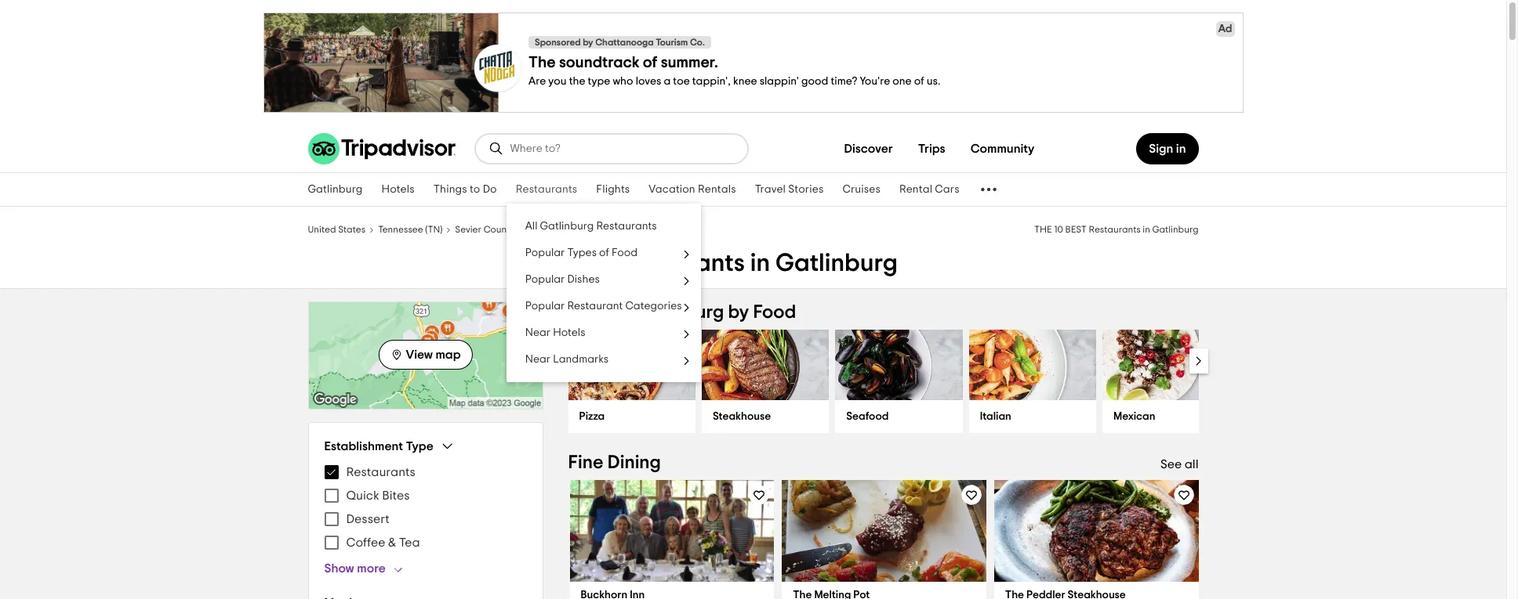 Task type: locate. For each thing, give the bounding box(es) containing it.
establishment type
[[324, 440, 434, 453]]

all gatlinburg restaurants
[[525, 221, 657, 232]]

sevier
[[455, 225, 482, 234]]

of
[[599, 248, 609, 259]]

in for restaurants in gatlinburg
[[750, 251, 770, 276]]

search image
[[488, 141, 504, 157]]

0 vertical spatial gatlinburg link
[[298, 173, 372, 206]]

popular for popular restaurant categories
[[525, 301, 565, 312]]

trips button
[[906, 133, 958, 165]]

food
[[612, 248, 638, 259], [753, 304, 796, 322]]

travel stories
[[755, 184, 824, 195]]

do
[[483, 184, 497, 195]]

1 horizontal spatial hotels
[[553, 328, 586, 339]]

view map button
[[378, 340, 473, 370]]

near inside "button"
[[525, 354, 551, 365]]

restaurants right the best on the top right
[[1089, 225, 1141, 234]]

2 near from the top
[[525, 354, 551, 365]]

near for near landmarks
[[525, 354, 551, 365]]

italian link
[[969, 401, 1096, 434]]

in
[[1176, 143, 1186, 155], [1143, 225, 1150, 234], [750, 251, 770, 276]]

hotels up 'tennessee'
[[382, 184, 415, 195]]

Search search field
[[510, 142, 734, 156]]

the 10  best restaurants in gatlinburg
[[1034, 225, 1199, 234]]

0 vertical spatial near
[[525, 328, 551, 339]]

popular
[[525, 248, 565, 259], [525, 274, 565, 285], [525, 301, 565, 312]]

0 horizontal spatial in
[[750, 251, 770, 276]]

near hotels button
[[506, 320, 701, 347]]

1 vertical spatial near
[[525, 354, 551, 365]]

rental cars
[[899, 184, 960, 195]]

restaurants up categories
[[609, 251, 745, 276]]

vacation rentals link
[[639, 173, 746, 206]]

food right of
[[612, 248, 638, 259]]

cruises link
[[833, 173, 890, 206]]

popular for popular types of food
[[525, 248, 565, 259]]

3 popular from the top
[[525, 301, 565, 312]]

1 vertical spatial popular
[[525, 274, 565, 285]]

popular up near hotels
[[525, 301, 565, 312]]

dessert
[[346, 514, 389, 526]]

2 vertical spatial in
[[750, 251, 770, 276]]

in right the best on the top right
[[1143, 225, 1150, 234]]

hotels
[[382, 184, 415, 195], [553, 328, 586, 339]]

restaurant
[[567, 301, 623, 312]]

1 horizontal spatial in
[[1143, 225, 1150, 234]]

to
[[470, 184, 480, 195]]

restaurants link
[[506, 173, 587, 206]]

coffee
[[346, 537, 385, 550]]

hotels up near landmarks
[[553, 328, 586, 339]]

0 horizontal spatial hotels
[[382, 184, 415, 195]]

near
[[525, 328, 551, 339], [525, 354, 551, 365]]

food inside popular types of food button
[[612, 248, 638, 259]]

None search field
[[476, 135, 747, 163]]

in for sign in
[[1176, 143, 1186, 155]]

near landmarks button
[[506, 347, 701, 373]]

in right sign
[[1176, 143, 1186, 155]]

popular dishes
[[525, 274, 600, 285]]

sign in link
[[1137, 133, 1199, 165]]

in down the "travel"
[[750, 251, 770, 276]]

united states
[[308, 225, 366, 234]]

popular types of food
[[525, 248, 638, 259]]

2 popular from the top
[[525, 274, 565, 285]]

all
[[525, 221, 538, 232]]

county
[[484, 225, 515, 234]]

near for near hotels
[[525, 328, 551, 339]]

0 horizontal spatial food
[[612, 248, 638, 259]]

0 horizontal spatial gatlinburg link
[[298, 173, 372, 206]]

gatlinburg link up the united states link
[[298, 173, 372, 206]]

tennessee
[[378, 225, 423, 234]]

popular down the all
[[525, 248, 565, 259]]

vacation
[[649, 184, 695, 195]]

states
[[338, 225, 366, 234]]

popular left dishes
[[525, 274, 565, 285]]

near landmarks
[[525, 354, 609, 365]]

all gatlinburg restaurants link
[[506, 213, 701, 240]]

coffee & tea
[[346, 537, 420, 550]]

discover
[[844, 143, 893, 155]]

bites
[[382, 490, 410, 503]]

1 vertical spatial gatlinburg link
[[527, 223, 574, 235]]

trips
[[918, 143, 946, 155]]

2 horizontal spatial in
[[1176, 143, 1186, 155]]

gatlinburg link down restaurants link at left
[[527, 223, 574, 235]]

0 vertical spatial food
[[612, 248, 638, 259]]

establishment
[[324, 440, 403, 453]]

1 vertical spatial hotels
[[553, 328, 586, 339]]

gatlinburg
[[308, 184, 363, 195], [540, 221, 594, 232], [527, 225, 574, 234], [586, 225, 632, 234], [1152, 225, 1199, 234], [776, 251, 898, 276], [632, 304, 724, 322]]

1 vertical spatial food
[[753, 304, 796, 322]]

types
[[567, 248, 597, 259]]

popular dishes button
[[506, 267, 701, 293]]

see
[[1160, 459, 1182, 471]]

tennessee (tn) link
[[378, 223, 443, 235]]

food for popular types of food
[[612, 248, 638, 259]]

by
[[728, 304, 749, 322]]

menu containing restaurants
[[324, 461, 527, 555]]

show more button
[[324, 562, 411, 577]]

browse
[[568, 304, 628, 322]]

hotels link
[[372, 173, 424, 206]]

10
[[1054, 225, 1063, 234]]

more
[[357, 563, 386, 576]]

rentals
[[698, 184, 736, 195]]

restaurants
[[516, 184, 577, 195], [596, 221, 657, 232], [634, 225, 686, 234], [1089, 225, 1141, 234], [609, 251, 745, 276], [346, 467, 416, 479]]

dining
[[608, 454, 661, 473]]

sevier county link
[[455, 223, 515, 235]]

near inside button
[[525, 328, 551, 339]]

menu
[[324, 461, 527, 555]]

near down near hotels
[[525, 354, 551, 365]]

popular for popular dishes
[[525, 274, 565, 285]]

2 vertical spatial popular
[[525, 301, 565, 312]]

0 vertical spatial in
[[1176, 143, 1186, 155]]

1 horizontal spatial food
[[753, 304, 796, 322]]

travel stories link
[[746, 173, 833, 206]]

1 popular from the top
[[525, 248, 565, 259]]

1 near from the top
[[525, 328, 551, 339]]

group
[[324, 439, 527, 577]]

0 vertical spatial popular
[[525, 248, 565, 259]]

near up near landmarks
[[525, 328, 551, 339]]

travel
[[755, 184, 786, 195]]

show more
[[324, 563, 386, 576]]

food right by
[[753, 304, 796, 322]]



Task type: vqa. For each thing, say whether or not it's contained in the screenshot.
Theme
no



Task type: describe. For each thing, give the bounding box(es) containing it.
mexican
[[1114, 412, 1156, 423]]

hotels inside button
[[553, 328, 586, 339]]

community
[[971, 143, 1035, 155]]

browse gatlinburg by food
[[568, 304, 796, 322]]

steakhouse link
[[702, 401, 829, 434]]

restaurants up of
[[596, 221, 657, 232]]

group containing establishment type
[[324, 439, 527, 577]]

vacation rentals
[[649, 184, 736, 195]]

best
[[1065, 225, 1087, 234]]

united
[[308, 225, 336, 234]]

sevier county
[[455, 225, 515, 234]]

categories
[[625, 301, 682, 312]]

the
[[1034, 225, 1052, 234]]

italian
[[980, 412, 1011, 423]]

restaurants down vacation
[[634, 225, 686, 234]]

tea
[[399, 537, 420, 550]]

sign
[[1149, 143, 1174, 155]]

see all link
[[1160, 459, 1199, 471]]

1 horizontal spatial gatlinburg link
[[527, 223, 574, 235]]

community button
[[958, 133, 1047, 165]]

popular restaurant categories
[[525, 301, 682, 312]]

steakhouse
[[713, 412, 771, 423]]

flights link
[[587, 173, 639, 206]]

see all
[[1160, 459, 1199, 471]]

restaurants up the quick bites
[[346, 467, 416, 479]]

cruises
[[843, 184, 881, 195]]

quick
[[346, 490, 379, 503]]

pizza link
[[568, 401, 696, 434]]

fine dining
[[568, 454, 661, 473]]

all
[[1185, 459, 1199, 471]]

map
[[436, 349, 461, 361]]

0 vertical spatial hotels
[[382, 184, 415, 195]]

show
[[324, 563, 354, 576]]

type
[[406, 440, 434, 453]]

seafood
[[846, 412, 889, 423]]

near hotels
[[525, 328, 586, 339]]

dishes
[[567, 274, 600, 285]]

landmarks
[[553, 354, 609, 365]]

restaurants in gatlinburg
[[609, 251, 898, 276]]

mexican link
[[1103, 401, 1230, 434]]

things to do link
[[424, 173, 506, 206]]

gatlinburg restaurants
[[586, 225, 686, 234]]

cars
[[935, 184, 960, 195]]

tripadvisor image
[[308, 133, 455, 165]]

united states link
[[308, 223, 366, 235]]

rental
[[899, 184, 933, 195]]

1 vertical spatial in
[[1143, 225, 1150, 234]]

view
[[406, 349, 433, 361]]

sign in
[[1149, 143, 1186, 155]]

tennessee (tn)
[[378, 225, 443, 234]]

discover button
[[832, 133, 906, 165]]

fine
[[568, 454, 604, 473]]

stories
[[788, 184, 824, 195]]

popular types of food button
[[506, 240, 701, 267]]

seafood link
[[835, 401, 963, 434]]

restaurants up the all
[[516, 184, 577, 195]]

&
[[388, 537, 396, 550]]

popular restaurant categories button
[[506, 293, 701, 320]]

food for browse gatlinburg by food
[[753, 304, 796, 322]]

view map
[[406, 349, 461, 361]]

rental cars link
[[890, 173, 969, 206]]

things
[[433, 184, 467, 195]]

advertisement region
[[0, 13, 1507, 113]]

pizza
[[579, 412, 605, 423]]

(tn)
[[425, 225, 443, 234]]

quick bites
[[346, 490, 410, 503]]

things to do
[[433, 184, 497, 195]]



